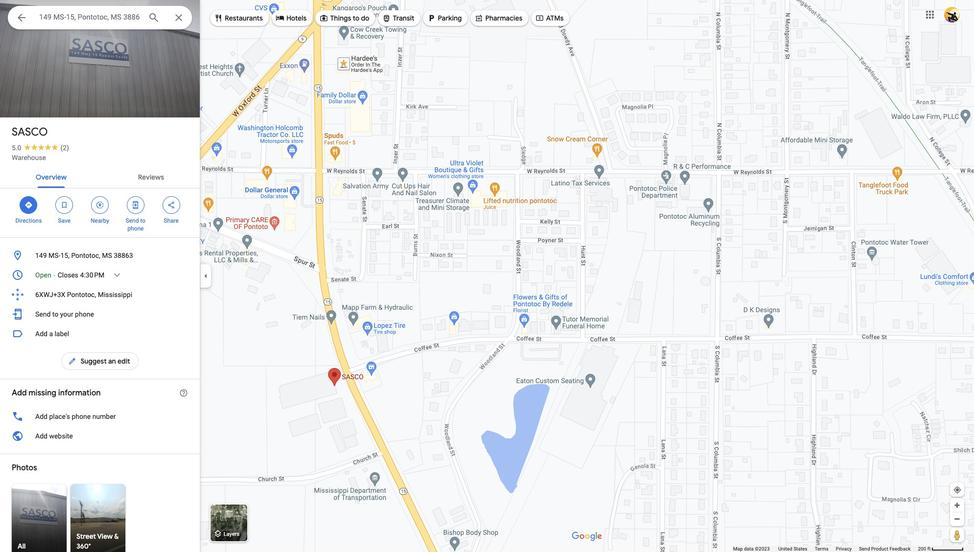 Task type: locate. For each thing, give the bounding box(es) containing it.
phone inside send to phone
[[127, 225, 144, 232]]

2 reviews element
[[60, 144, 69, 152]]

zoom in image
[[954, 502, 961, 509]]

send left the product
[[859, 547, 870, 552]]

open
[[35, 271, 51, 279]]

send inside send to your phone button
[[35, 310, 51, 318]]

send down 
[[126, 217, 139, 224]]

1 horizontal spatial to
[[140, 217, 145, 224]]

add missing information
[[12, 388, 101, 398]]

send inside 'send product feedback' button
[[859, 547, 870, 552]]

pontotoc, down the 4:30 pm
[[67, 291, 96, 299]]

phone right place's
[[72, 413, 91, 421]]

information
[[58, 388, 101, 398]]

tab list inside sasco main content
[[0, 165, 200, 188]]

show street view coverage image
[[950, 528, 964, 543]]

hours image
[[12, 269, 24, 281]]

send product feedback
[[859, 547, 911, 552]]

none field inside the "149 ms-15, pontotoc, ms 38863" field
[[39, 11, 140, 23]]

show your location image
[[953, 486, 962, 495]]

2 vertical spatial phone
[[72, 413, 91, 421]]

 pharmacies
[[475, 13, 523, 24]]

to
[[353, 14, 359, 23], [140, 217, 145, 224], [52, 310, 58, 318]]

200
[[918, 547, 926, 552]]

sasco
[[12, 125, 48, 139]]

pontotoc,
[[71, 252, 100, 260], [67, 291, 96, 299]]

to inside send to phone
[[140, 217, 145, 224]]

to inside  things to do
[[353, 14, 359, 23]]

street
[[76, 532, 96, 541]]

phone inside information for sasco "region"
[[75, 310, 94, 318]]

zoom out image
[[954, 516, 961, 523]]

send
[[126, 217, 139, 224], [35, 310, 51, 318], [859, 547, 870, 552]]

phone down 
[[127, 225, 144, 232]]

edit
[[117, 357, 130, 366]]

to left the your
[[52, 310, 58, 318]]

15,
[[60, 252, 70, 260]]

send for send to your phone
[[35, 310, 51, 318]]

all button
[[0, 484, 104, 552]]

privacy
[[836, 547, 852, 552]]


[[382, 13, 391, 24]]

a
[[49, 330, 53, 338]]

149 ms-15, pontotoc, ms 38863
[[35, 252, 133, 260]]

©2023
[[755, 547, 770, 552]]

missing
[[29, 388, 56, 398]]

nearby
[[91, 217, 109, 224]]

0 vertical spatial to
[[353, 14, 359, 23]]

 search field
[[8, 6, 192, 31]]

phone right the your
[[75, 310, 94, 318]]

add for add place's phone number
[[35, 413, 47, 421]]

6xwj+3x pontotoc, mississippi button
[[0, 285, 200, 305]]

0 horizontal spatial to
[[52, 310, 58, 318]]

0 horizontal spatial send
[[35, 310, 51, 318]]

1 vertical spatial to
[[140, 217, 145, 224]]

footer
[[733, 546, 918, 552]]

to for send to your phone
[[52, 310, 58, 318]]

feedback
[[890, 547, 911, 552]]

tab list
[[0, 165, 200, 188]]


[[319, 13, 328, 24]]

None field
[[39, 11, 140, 23]]

all
[[18, 542, 26, 551]]

number
[[92, 413, 116, 421]]

add
[[35, 330, 47, 338], [12, 388, 27, 398], [35, 413, 47, 421], [35, 432, 47, 440]]

add for add website
[[35, 432, 47, 440]]

1 horizontal spatial send
[[126, 217, 139, 224]]

photos
[[31, 97, 55, 106]]

send inside send to phone
[[126, 217, 139, 224]]

overview
[[36, 173, 67, 182]]

 parking
[[427, 13, 462, 24]]

united states button
[[778, 546, 807, 552]]


[[475, 13, 483, 24]]

360°
[[76, 542, 91, 551]]

show open hours for the week image
[[113, 271, 122, 280]]

add left place's
[[35, 413, 47, 421]]

2 vertical spatial to
[[52, 310, 58, 318]]

 transit
[[382, 13, 414, 24]]

your
[[60, 310, 73, 318]]

pontotoc, up the 4:30 pm
[[71, 252, 100, 260]]

things
[[330, 14, 351, 23]]

ft
[[927, 547, 931, 552]]

&
[[114, 532, 119, 541]]

united
[[778, 547, 792, 552]]

overview button
[[28, 165, 74, 188]]

2 horizontal spatial send
[[859, 547, 870, 552]]

phone
[[127, 225, 144, 232], [75, 310, 94, 318], [72, 413, 91, 421]]

send down 6xwj+3x
[[35, 310, 51, 318]]

footer containing map data ©2023
[[733, 546, 918, 552]]

149 MS-15, Pontotoc, MS 38863 field
[[8, 6, 192, 29]]

suggest
[[81, 357, 107, 366]]

phone for to
[[127, 225, 144, 232]]

3
[[25, 97, 29, 106]]

5.0
[[12, 144, 21, 152]]

send product feedback button
[[859, 546, 911, 552]]

⋅
[[53, 271, 56, 279]]

0 vertical spatial send
[[126, 217, 139, 224]]


[[60, 200, 69, 211]]

to left 'do'
[[353, 14, 359, 23]]

place's
[[49, 413, 70, 421]]

add left a
[[35, 330, 47, 338]]

ms
[[102, 252, 112, 260]]

to inside button
[[52, 310, 58, 318]]

2 vertical spatial send
[[859, 547, 870, 552]]

 things to do
[[319, 13, 369, 24]]

photo of sasco image
[[0, 0, 204, 118]]

send to your phone button
[[0, 305, 200, 324]]

privacy button
[[836, 546, 852, 552]]

share
[[164, 217, 179, 224]]


[[214, 13, 223, 24]]

 hotels
[[276, 13, 307, 24]]

pharmacies
[[485, 14, 523, 23]]

data
[[744, 547, 754, 552]]

map
[[733, 547, 743, 552]]

1 vertical spatial phone
[[75, 310, 94, 318]]

tab list containing overview
[[0, 165, 200, 188]]

3 photos
[[25, 97, 55, 106]]

2 horizontal spatial to
[[353, 14, 359, 23]]

add left missing
[[12, 388, 27, 398]]

add for add a label
[[35, 330, 47, 338]]

3 photos button
[[7, 93, 59, 110]]

view
[[97, 532, 113, 541]]

add left website
[[35, 432, 47, 440]]

0 vertical spatial phone
[[127, 225, 144, 232]]

actions for sasco region
[[0, 189, 200, 238]]

to left share on the left of page
[[140, 217, 145, 224]]

1 vertical spatial send
[[35, 310, 51, 318]]

hotels
[[286, 14, 307, 23]]

send for send product feedback
[[859, 547, 870, 552]]



Task type: describe. For each thing, give the bounding box(es) containing it.
street view & 360° button
[[71, 484, 125, 552]]

mississippi
[[98, 291, 132, 299]]

add website
[[35, 432, 73, 440]]

200 ft button
[[918, 547, 964, 552]]

1 vertical spatial pontotoc,
[[67, 291, 96, 299]]

 atms
[[535, 13, 564, 24]]

add place's phone number
[[35, 413, 116, 421]]

terms
[[815, 547, 829, 552]]

add a label
[[35, 330, 69, 338]]


[[131, 200, 140, 211]]

states
[[794, 547, 807, 552]]

open ⋅ closes 4:30 pm
[[35, 271, 104, 279]]

an
[[108, 357, 116, 366]]

(2)
[[60, 144, 69, 152]]

6xwj+3x pontotoc, mississippi
[[35, 291, 132, 299]]

5.0 stars image
[[21, 144, 60, 150]]

send to your phone
[[35, 310, 94, 318]]

149 ms-15, pontotoc, ms 38863 button
[[0, 246, 200, 265]]

send for send to phone
[[126, 217, 139, 224]]

add website button
[[0, 427, 200, 446]]


[[16, 11, 27, 24]]


[[95, 200, 104, 211]]

street view & 360°
[[76, 532, 119, 551]]


[[535, 13, 544, 24]]

warehouse button
[[12, 153, 46, 163]]

6xwj+3x
[[35, 291, 65, 299]]

4:30 pm
[[80, 271, 104, 279]]


[[167, 200, 176, 211]]

add for add missing information
[[12, 388, 27, 398]]

add place's phone number button
[[0, 407, 200, 427]]

149
[[35, 252, 47, 260]]

label
[[55, 330, 69, 338]]

footer inside google maps element
[[733, 546, 918, 552]]

restaurants
[[225, 14, 263, 23]]

add a label button
[[0, 324, 200, 344]]


[[276, 13, 284, 24]]

 button
[[8, 6, 35, 31]]

ms-
[[49, 252, 60, 260]]

reviews button
[[130, 165, 172, 188]]

parking
[[438, 14, 462, 23]]

reviews
[[138, 173, 164, 182]]

200 ft
[[918, 547, 931, 552]]

phone for place's
[[72, 413, 91, 421]]


[[427, 13, 436, 24]]

warehouse
[[12, 154, 46, 162]]

save
[[58, 217, 71, 224]]

layers
[[224, 532, 239, 538]]

closes
[[58, 271, 78, 279]]

product
[[871, 547, 888, 552]]

united states
[[778, 547, 807, 552]]

transit
[[393, 14, 414, 23]]

photos
[[12, 463, 37, 473]]

terms button
[[815, 546, 829, 552]]

google account: ben nelson  
(ben.nelson1980@gmail.com) image
[[944, 7, 960, 22]]

to for send to phone
[[140, 217, 145, 224]]

 suggest an edit
[[68, 356, 130, 367]]

website
[[49, 432, 73, 440]]

0 vertical spatial pontotoc,
[[71, 252, 100, 260]]

more info image
[[179, 389, 188, 398]]

38863
[[114, 252, 133, 260]]

information for sasco region
[[0, 246, 200, 324]]

map data ©2023
[[733, 547, 771, 552]]

send to phone
[[126, 217, 145, 232]]

sasco main content
[[0, 0, 204, 552]]


[[24, 200, 33, 211]]

collapse side panel image
[[200, 271, 211, 282]]

 restaurants
[[214, 13, 263, 24]]


[[68, 356, 77, 367]]

atms
[[546, 14, 564, 23]]

google maps element
[[0, 0, 974, 552]]



Task type: vqa. For each thing, say whether or not it's contained in the screenshot.


